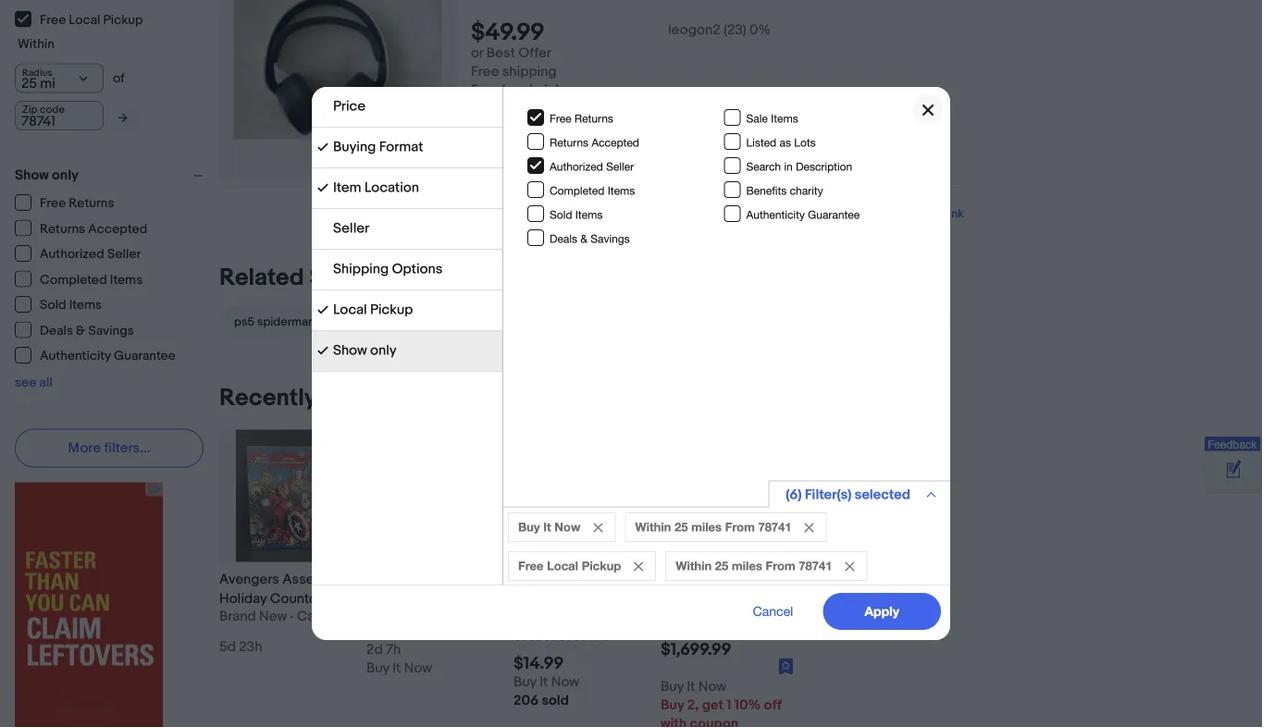 Task type: locate. For each thing, give the bounding box(es) containing it.
squishmallow kellytoy plush disney winnie the pooh tigger 8" inch nwt new image
[[519, 430, 641, 562]]

tab list
[[312, 87, 503, 372]]

sold items link
[[15, 296, 103, 313]]

brand new · candy
[[219, 609, 338, 625]]

0 vertical spatial free returns
[[550, 112, 614, 125]]

25 up -
[[675, 520, 688, 535]]

accepted down leogon2 (23) 0% or best offer free shipping free local pickup < 5 mi from 78741
[[592, 136, 640, 149]]

pickup inside tab
[[370, 302, 413, 318]]

filter applied image down related searches
[[318, 305, 329, 316]]

sold inside dialog
[[550, 208, 572, 221]]

(23)
[[724, 22, 747, 39]]

0 horizontal spatial authenticity
[[40, 349, 111, 364]]

1 horizontal spatial sold
[[550, 208, 572, 221]]

1 vertical spatial completed
[[40, 272, 107, 288]]

deals inside deals & savings link
[[40, 323, 73, 339]]

it down 7h
[[393, 660, 401, 677]]

0 horizontal spatial from
[[725, 520, 755, 535]]

0 vertical spatial candy
[[297, 609, 338, 625]]

from
[[725, 520, 755, 535], [766, 559, 796, 573]]

0 horizontal spatial sold
[[40, 298, 66, 313]]

2 spiderman from the left
[[411, 314, 469, 329]]

1 horizontal spatial pickup
[[370, 302, 413, 318]]

1 vertical spatial free returns
[[40, 196, 114, 212]]

show
[[15, 167, 49, 184], [333, 343, 367, 359]]

filter applied image left the buying
[[318, 142, 329, 153]]

search
[[747, 160, 781, 173]]

0 vertical spatial within 25 miles from 78741
[[635, 520, 792, 535]]

1 horizontal spatial authenticity guarantee
[[747, 208, 860, 221]]

show inside tab
[[333, 343, 367, 359]]

0 horizontal spatial authorized seller
[[40, 247, 141, 262]]

local pickup tab
[[312, 291, 503, 331]]

it up sold
[[540, 675, 548, 691]]

1 vertical spatial authorized
[[40, 247, 104, 262]]

local
[[69, 12, 100, 28], [333, 302, 367, 318], [547, 559, 579, 573]]

0 vertical spatial authorized seller
[[550, 160, 634, 173]]

0 horizontal spatial in
[[760, 591, 771, 607]]

local inside tab
[[333, 302, 367, 318]]

0 vertical spatial completed
[[550, 184, 605, 197]]

within up diamond in the right bottom of the page
[[676, 559, 712, 573]]

nwt
[[514, 649, 544, 666]]

1/4 - 2 ct t.w. natural diamond studs in 14k white or yellow gold
[[661, 571, 793, 646]]

hallmark crayola bright sledding colors #10 series 1998 christmas ornaments
[[367, 571, 493, 685]]

offer
[[519, 45, 552, 62]]

natural
[[748, 571, 793, 588]]

0 horizontal spatial show only
[[15, 167, 79, 184]]

authenticity guarantee
[[747, 208, 860, 221], [40, 349, 176, 364]]

only inside tab
[[370, 343, 397, 359]]

authorized up completed items link
[[40, 247, 104, 262]]

sold items
[[550, 208, 603, 221], [40, 298, 102, 313]]

think
[[938, 206, 965, 221]]

options
[[392, 261, 443, 278]]

best
[[487, 45, 516, 62]]

free local pickup up of
[[40, 12, 143, 28]]

1 horizontal spatial local
[[333, 302, 367, 318]]

filter applied image inside item location tab
[[318, 182, 329, 193]]

hallmark crayola bright sledding colors #10 series 1998 christmas ornaments heading
[[367, 571, 493, 685]]

kellytoy
[[514, 591, 564, 607]]

1/4
[[661, 571, 680, 588]]

within down free local pickup link
[[18, 36, 54, 52]]

78741
[[544, 101, 579, 117], [759, 520, 792, 535], [799, 559, 833, 573]]

1 horizontal spatial completed items
[[550, 184, 635, 197]]

$1,699.99
[[661, 640, 732, 660]]

78741 for remove filter - local pickup - within 25 miles from 78741 icon
[[799, 559, 833, 573]]

0 vertical spatial authenticity
[[747, 208, 805, 221]]

authenticity down benefits
[[747, 208, 805, 221]]

1 vertical spatial authenticity guarantee
[[40, 349, 176, 364]]

free returns up the "returns accepted" link in the top of the page
[[40, 196, 114, 212]]

1 vertical spatial from
[[766, 559, 796, 573]]

25 right 2
[[715, 559, 729, 573]]

0 vertical spatial pickup
[[103, 12, 143, 28]]

from for remove filter - local pickup - within 25 miles from 78741 icon
[[766, 559, 796, 573]]

78741 down pickup
[[544, 101, 579, 117]]

shipping
[[333, 261, 389, 278]]

plush
[[567, 591, 601, 607]]

avengers assemble holiday countdown calendar unopened frankford candy marvel image
[[236, 430, 335, 562]]

within 25 miles from 78741 up studs
[[676, 559, 833, 573]]

cover left digital
[[494, 314, 525, 329]]

1 vertical spatial deals
[[40, 323, 73, 339]]

authenticity
[[747, 208, 805, 221], [40, 349, 111, 364]]

2 horizontal spatial within
[[676, 559, 712, 573]]

2 vertical spatial pickup
[[582, 559, 621, 573]]

or inside leogon2 (23) 0% or best offer free shipping free local pickup < 5 mi from 78741
[[471, 45, 484, 62]]

0 vertical spatial sold
[[550, 208, 572, 221]]

None text field
[[15, 101, 104, 131]]

returns accepted inside dialog
[[550, 136, 640, 149]]

authorized seller down pickup
[[550, 160, 634, 173]]

cover for disc
[[318, 314, 348, 329]]

pickup down shipping options
[[370, 302, 413, 318]]

the
[[605, 610, 628, 627]]

t.w.
[[721, 571, 745, 588]]

1 horizontal spatial from
[[766, 559, 796, 573]]

benefits charity
[[747, 184, 824, 197]]

dialog
[[0, 0, 1263, 728]]

avengers assemble holiday countdown calendar unopened frankford candy marvel heading
[[219, 571, 346, 666]]

white
[[684, 610, 721, 627]]

avengers
[[219, 571, 279, 588]]

1 filter applied image from the top
[[318, 142, 329, 153]]

spiderman up show only tab
[[411, 314, 469, 329]]

0 vertical spatial sold items
[[550, 208, 603, 221]]

show only
[[15, 167, 79, 184], [333, 343, 397, 359]]

now up sold
[[551, 675, 580, 691]]

deals down sold items link
[[40, 323, 73, 339]]

calendar
[[219, 610, 277, 627]]

now inside buy it now buy 2, get 1 10% off with coupon
[[699, 679, 727, 695]]

show only for show only dropdown button
[[15, 167, 79, 184]]

filter applied image inside local pickup tab
[[318, 305, 329, 316]]

1 horizontal spatial only
[[370, 343, 397, 359]]

0 horizontal spatial deals
[[40, 323, 73, 339]]

from up the cancel
[[766, 559, 796, 573]]

1 vertical spatial within
[[635, 520, 671, 535]]

recently viewed items
[[219, 384, 464, 413]]

1 vertical spatial &
[[76, 323, 85, 339]]

1 vertical spatial within 25 miles from 78741
[[676, 559, 833, 573]]

1/4 - 2 ct t.w. natural diamond studs in 14k white or yellow gold image
[[661, 430, 793, 562]]

guarantee down charity
[[808, 208, 860, 221]]

free
[[40, 12, 66, 28], [471, 64, 499, 80], [471, 82, 499, 99], [550, 112, 572, 125], [40, 196, 66, 212], [518, 559, 544, 573]]

1 horizontal spatial spiderman
[[411, 314, 469, 329]]

now up the get on the right
[[699, 679, 727, 695]]

0 horizontal spatial only
[[52, 167, 79, 184]]

authorized down pickup
[[550, 160, 603, 173]]

0 horizontal spatial deals & savings
[[40, 323, 134, 339]]

1 vertical spatial seller
[[333, 220, 370, 237]]

now inside dialog
[[555, 520, 581, 535]]

0 horizontal spatial accepted
[[88, 221, 148, 237]]

show right filter applied image
[[333, 343, 367, 359]]

1 vertical spatial only
[[370, 343, 397, 359]]

1 vertical spatial filter applied image
[[318, 182, 329, 193]]

1 horizontal spatial authorized seller
[[550, 160, 634, 173]]

advertisement region
[[15, 483, 163, 728]]

buying format tab
[[312, 128, 503, 168]]

show up free returns link
[[15, 167, 49, 184]]

new
[[259, 609, 287, 625]]

ps5 down related on the left of the page
[[234, 314, 255, 329]]

1 horizontal spatial 78741
[[759, 520, 792, 535]]

0 vertical spatial completed items
[[550, 184, 635, 197]]

or
[[471, 45, 484, 62], [724, 610, 736, 627]]

2 horizontal spatial pickup
[[582, 559, 621, 573]]

filter applied image
[[318, 142, 329, 153], [318, 182, 329, 193], [318, 305, 329, 316]]

spiderman down related on the left of the page
[[257, 314, 315, 329]]

selected
[[855, 487, 911, 504]]

3 filter applied image from the top
[[318, 305, 329, 316]]

authorized seller up completed items link
[[40, 247, 141, 262]]

ps5 inside ps5 spiderman cover disc link
[[234, 314, 255, 329]]

cover
[[318, 314, 348, 329], [494, 314, 525, 329]]

ct
[[702, 571, 718, 588]]

0 horizontal spatial or
[[471, 45, 484, 62]]

authenticity guarantee down deals & savings link
[[40, 349, 176, 364]]

winnie
[[559, 610, 602, 627]]

1 horizontal spatial sold items
[[550, 208, 603, 221]]

0 vertical spatial in
[[784, 160, 793, 173]]

78741 left remove filter - local pickup - within 25 miles from 78741 icon
[[799, 559, 833, 573]]

0 horizontal spatial &
[[76, 323, 85, 339]]

filter applied image inside buying format tab
[[318, 142, 329, 153]]

2 horizontal spatial 78741
[[799, 559, 833, 573]]

only down disc at top
[[370, 343, 397, 359]]

within up remove filter - local pickup - free local pickup image
[[635, 520, 671, 535]]

within 25 miles from 78741 up ct
[[635, 520, 792, 535]]

feedback
[[1208, 438, 1258, 451]]

deals & savings
[[550, 232, 630, 245], [40, 323, 134, 339]]

cover for digital
[[494, 314, 525, 329]]

78741 left remove filter - item location - within 25 miles from 78741 image
[[759, 520, 792, 535]]

authorized seller link
[[15, 245, 142, 262]]

candy down countdown
[[297, 609, 338, 625]]

1 vertical spatial 25
[[715, 559, 729, 573]]

leogon2
[[669, 22, 721, 39]]

in up in)
[[760, 591, 771, 607]]

1 horizontal spatial free returns
[[550, 112, 614, 125]]

returns accepted up authorized seller link
[[40, 221, 148, 237]]

accepted up authorized seller link
[[88, 221, 148, 237]]

0 vertical spatial authorized
[[550, 160, 603, 173]]

show only inside tab
[[333, 343, 397, 359]]

in inside the 1/4 - 2 ct t.w. natural diamond studs in 14k white or yellow gold
[[760, 591, 771, 607]]

1 horizontal spatial 25
[[715, 559, 729, 573]]

2 vertical spatial 78741
[[799, 559, 833, 573]]

in
[[784, 160, 793, 173], [760, 591, 771, 607]]

0 horizontal spatial sold items
[[40, 298, 102, 313]]

1 spiderman from the left
[[257, 314, 315, 329]]

0 vertical spatial deals & savings
[[550, 232, 630, 245]]

authenticity guarantee inside "authenticity guarantee" link
[[40, 349, 176, 364]]

it left remove filter - buying format - buy it now image
[[544, 520, 551, 535]]

2 vertical spatial filter applied image
[[318, 305, 329, 316]]

items
[[404, 384, 464, 413]]

in down the as
[[784, 160, 793, 173]]

2 ps5 from the left
[[471, 314, 492, 329]]

buy it now
[[518, 520, 581, 535]]

1 vertical spatial show only
[[333, 343, 397, 359]]

0 horizontal spatial guarantee
[[114, 349, 176, 364]]

free local pickup up plush
[[518, 559, 621, 573]]

show only up free returns link
[[15, 167, 79, 184]]

2
[[691, 571, 699, 588]]

2 filter applied image from the top
[[318, 182, 329, 193]]

filter applied image for local
[[318, 305, 329, 316]]

5
[[482, 101, 490, 117]]

1 horizontal spatial &
[[581, 232, 588, 245]]

0 vertical spatial 25
[[675, 520, 688, 535]]

within 25 miles from 78741
[[635, 520, 792, 535], [676, 559, 833, 573]]

0 horizontal spatial local
[[69, 12, 100, 28]]

apply
[[865, 604, 900, 619]]

show only for show only tab
[[333, 343, 397, 359]]

1 horizontal spatial free local pickup
[[518, 559, 621, 573]]

show for show only tab
[[333, 343, 367, 359]]

now inside $14.99 buy it now 206 sold
[[551, 675, 580, 691]]

authorized seller
[[550, 160, 634, 173], [40, 247, 141, 262]]

bright
[[434, 591, 483, 607]]

buy
[[518, 520, 540, 535], [367, 660, 390, 677], [514, 675, 537, 691], [661, 679, 684, 695], [661, 697, 684, 714]]

0 horizontal spatial free local pickup
[[40, 12, 143, 28]]

completed items inside dialog
[[550, 184, 635, 197]]

0 horizontal spatial spiderman
[[257, 314, 315, 329]]

& inside dialog
[[581, 232, 588, 245]]

pickup up plush
[[582, 559, 621, 573]]

1 horizontal spatial miles
[[732, 559, 763, 573]]

2 horizontal spatial seller
[[606, 160, 634, 173]]

1 vertical spatial savings
[[88, 323, 134, 339]]

it up 2,
[[687, 679, 695, 695]]

25 for remove filter - item location - within 25 miles from 78741 image
[[675, 520, 688, 535]]

returns accepted down pickup
[[550, 136, 640, 149]]

filter applied image left "item"
[[318, 182, 329, 193]]

ps5 left digital
[[471, 314, 492, 329]]

0 vertical spatial accepted
[[592, 136, 640, 149]]

1 vertical spatial local
[[333, 302, 367, 318]]

with
[[661, 716, 687, 728]]

0 vertical spatial show
[[15, 167, 49, 184]]

apply button
[[823, 593, 941, 630]]

78741 for remove filter - item location - within 25 miles from 78741 image
[[759, 520, 792, 535]]

gold
[[661, 629, 692, 646]]

1 vertical spatial returns accepted
[[40, 221, 148, 237]]

$49.99
[[471, 19, 545, 47]]

authenticity guarantee down charity
[[747, 208, 860, 221]]

free returns down pickup
[[550, 112, 614, 125]]

0 horizontal spatial authenticity guarantee
[[40, 349, 176, 364]]

free returns
[[550, 112, 614, 125], [40, 196, 114, 212]]

1 horizontal spatial cover
[[494, 314, 525, 329]]

tab list containing price
[[312, 87, 503, 372]]

2 vertical spatial local
[[547, 559, 579, 573]]

miles up ct
[[692, 520, 722, 535]]

remove filter - local pickup - within 25 miles from 78741 image
[[846, 562, 855, 572]]

guarantee down deals & savings link
[[114, 349, 176, 364]]

miles up studs
[[732, 559, 763, 573]]

authenticity down deals & savings link
[[40, 349, 111, 364]]

0 horizontal spatial ps5
[[234, 314, 255, 329]]

tell us what you think
[[851, 206, 965, 221]]

(6)
[[786, 487, 802, 504]]

1 vertical spatial authenticity
[[40, 349, 111, 364]]

0 vertical spatial only
[[52, 167, 79, 184]]

0 vertical spatial returns accepted
[[550, 136, 640, 149]]

only up free returns link
[[52, 167, 79, 184]]

2 horizontal spatial local
[[547, 559, 579, 573]]

within
[[18, 36, 54, 52], [635, 520, 671, 535], [676, 559, 712, 573]]

now down series
[[404, 660, 432, 677]]

from up t.w.
[[725, 520, 755, 535]]

cover left disc at top
[[318, 314, 348, 329]]

0 vertical spatial or
[[471, 45, 484, 62]]

local
[[502, 82, 533, 99]]

sale items
[[747, 112, 799, 125]]

0 horizontal spatial completed
[[40, 272, 107, 288]]

1 horizontal spatial authenticity
[[747, 208, 805, 221]]

0 vertical spatial free local pickup
[[40, 12, 143, 28]]

benefits
[[747, 184, 787, 197]]

disney
[[514, 610, 556, 627]]

pickup
[[536, 82, 579, 99]]

1998
[[440, 629, 468, 646]]

show only down disc at top
[[333, 343, 397, 359]]

now left remove filter - buying format - buy it now image
[[555, 520, 581, 535]]

1 vertical spatial in
[[760, 591, 771, 607]]

1 cover from the left
[[318, 314, 348, 329]]

1 horizontal spatial or
[[724, 610, 736, 627]]

deals
[[550, 232, 578, 245], [40, 323, 73, 339]]

apply within filter image
[[118, 112, 128, 124]]

1 horizontal spatial deals
[[550, 232, 578, 245]]

pickup
[[103, 12, 143, 28], [370, 302, 413, 318], [582, 559, 621, 573]]

items
[[771, 112, 799, 125], [608, 184, 635, 197], [576, 208, 603, 221], [110, 272, 143, 288], [69, 298, 102, 313]]

#10
[[367, 629, 389, 646]]

it inside buy it now buy 2, get 1 10% off with coupon
[[687, 679, 695, 695]]

shipping options
[[333, 261, 443, 278]]

pooh
[[514, 629, 546, 646]]

squishmallow kellytoy plush disney winnie the pooh tigger 8" inch nwt new link
[[514, 570, 646, 666]]

0 horizontal spatial miles
[[692, 520, 722, 535]]

1 vertical spatial 78741
[[759, 520, 792, 535]]

pickup up of
[[103, 12, 143, 28]]

now
[[555, 520, 581, 535], [404, 660, 432, 677], [551, 675, 580, 691], [699, 679, 727, 695]]

deals up digital
[[550, 232, 578, 245]]

candy down unopened
[[282, 629, 323, 646]]

sledding
[[367, 610, 433, 627]]

off
[[764, 697, 782, 714]]

sold
[[550, 208, 572, 221], [40, 298, 66, 313]]

1 vertical spatial accepted
[[88, 221, 148, 237]]

1 ps5 from the left
[[234, 314, 255, 329]]

$7.99 2d 7h buy it now
[[367, 620, 432, 677]]

coupon
[[690, 716, 739, 728]]

0 vertical spatial local
[[69, 12, 100, 28]]

2 vertical spatial within
[[676, 559, 712, 573]]

2 cover from the left
[[494, 314, 525, 329]]



Task type: describe. For each thing, give the bounding box(es) containing it.
free returns inside dialog
[[550, 112, 614, 125]]

see
[[15, 375, 36, 391]]

it inside $14.99 buy it now 206 sold
[[540, 675, 548, 691]]

avengers assemble holiday countdown calendar unopened frankford candy marvel
[[219, 571, 346, 666]]

countdown
[[270, 591, 343, 607]]

$7.99
[[367, 620, 408, 640]]

remove filter - buying format - buy it now image
[[594, 523, 603, 533]]

returns accepted link
[[15, 220, 148, 237]]

within 25 miles from 78741 for remove filter - item location - within 25 miles from 78741 image
[[635, 520, 792, 535]]

listed as lots
[[747, 136, 816, 149]]

sold items inside dialog
[[550, 208, 603, 221]]

tell us what you think link
[[851, 206, 965, 221]]

(6) filter(s) selected
[[786, 487, 911, 504]]

dialog containing price
[[0, 0, 1263, 728]]

(6) filter(s) selected button
[[769, 480, 951, 508]]

cancel button
[[733, 593, 814, 630]]

as
[[780, 136, 791, 149]]

1
[[727, 697, 732, 714]]

$79.99 to $1,699.99
[[661, 620, 732, 660]]

christmas
[[367, 649, 444, 666]]

it inside $7.99 2d 7h buy it now
[[393, 660, 401, 677]]

unopened
[[280, 610, 346, 627]]

recently
[[219, 384, 316, 413]]

free returns link
[[15, 194, 115, 212]]

buy it now buy 2, get 1 10% off with coupon
[[661, 679, 782, 728]]

0%
[[750, 22, 771, 39]]

filter applied image for buying
[[318, 142, 329, 153]]

savings inside dialog
[[591, 232, 630, 245]]

lots
[[795, 136, 816, 149]]

inch
[[609, 629, 635, 646]]

8"
[[592, 629, 605, 646]]

2,
[[688, 697, 699, 714]]

5d 23h
[[219, 639, 262, 656]]

authorized inside dialog
[[550, 160, 603, 173]]

from for remove filter - item location - within 25 miles from 78741 image
[[725, 520, 755, 535]]

more filters... button
[[15, 429, 204, 468]]

sold
[[542, 693, 569, 710]]

1/4 - 2 ct t.w. natural diamond studs in 14k white or yellow gold heading
[[661, 571, 793, 646]]

size:small (6-14 in)
[[651, 609, 767, 625]]

it inside dialog
[[544, 520, 551, 535]]

2d
[[367, 642, 383, 659]]

(2)
[[593, 627, 607, 643]]

filter applied image
[[318, 345, 329, 356]]

item location tab
[[312, 168, 503, 209]]

ps5 spiderman cover disc link
[[219, 307, 396, 336]]

14k
[[661, 610, 681, 627]]

hallmark
[[367, 571, 438, 588]]

miles for remove filter - item location - within 25 miles from 78741 image
[[692, 520, 722, 535]]

leogon2 (23) 0% or best offer free shipping free local pickup < 5 mi from 78741
[[471, 22, 771, 117]]

within for remove filter - item location - within 25 miles from 78741 image
[[635, 520, 671, 535]]

14
[[736, 609, 749, 625]]

item location
[[333, 180, 419, 196]]

series
[[392, 629, 436, 646]]

0 horizontal spatial free returns
[[40, 196, 114, 212]]

squishmallow kellytoy plush disney winnie the pooh tigger 8" inch nwt new
[[514, 571, 635, 666]]

now inside $7.99 2d 7h buy it now
[[404, 660, 432, 677]]

remove filter - item location - within 25 miles from 78741 image
[[805, 523, 814, 533]]

(2) link
[[514, 626, 607, 643]]

squishmallow kellytoy plush disney winnie the pooh tigger 8" inch nwt new heading
[[514, 571, 635, 666]]

1 vertical spatial sold
[[40, 298, 66, 313]]

within for remove filter - local pickup - within 25 miles from 78741 icon
[[676, 559, 712, 573]]

·
[[290, 609, 294, 625]]

in inside dialog
[[784, 160, 793, 173]]

1 vertical spatial authorized seller
[[40, 247, 141, 262]]

show only tab
[[312, 331, 503, 372]]

us
[[872, 206, 885, 221]]

1 horizontal spatial completed
[[550, 184, 605, 197]]

buying format
[[333, 139, 423, 156]]

accepted inside dialog
[[592, 136, 640, 149]]

completed items link
[[15, 271, 144, 288]]

only for show only tab
[[370, 343, 397, 359]]

1 horizontal spatial seller
[[333, 220, 370, 237]]

description
[[796, 160, 853, 173]]

see all button
[[15, 375, 53, 391]]

deals & savings link
[[15, 322, 135, 339]]

buy inside $7.99 2d 7h buy it now
[[367, 660, 390, 677]]

filter(s)
[[805, 487, 852, 504]]

$14.99 buy it now 206 sold
[[514, 654, 580, 710]]

sony playstation 5 pulse 3d wireless gaming headset ps5 - white (no dongle) image
[[234, 0, 442, 139]]

0 horizontal spatial returns accepted
[[40, 221, 148, 237]]

miles for remove filter - local pickup - within 25 miles from 78741 icon
[[732, 559, 763, 573]]

candy inside avengers assemble holiday countdown calendar unopened frankford candy marvel
[[282, 629, 323, 646]]

<
[[471, 101, 479, 117]]

related
[[219, 263, 304, 292]]

studs
[[721, 591, 757, 607]]

diamond
[[661, 591, 718, 607]]

sale
[[747, 112, 768, 125]]

5d
[[219, 639, 236, 656]]

0 vertical spatial deals
[[550, 232, 578, 245]]

ornaments
[[367, 668, 451, 685]]

tab list inside dialog
[[312, 87, 503, 372]]

$14.99
[[514, 654, 564, 675]]

cancel
[[753, 604, 793, 619]]

related searches
[[219, 263, 412, 292]]

ps5 inside "spiderman ps5 cover digital" link
[[471, 314, 492, 329]]

buy inside $14.99 buy it now 206 sold
[[514, 675, 537, 691]]

78741 inside leogon2 (23) 0% or best offer free shipping free local pickup < 5 mi from 78741
[[544, 101, 579, 117]]

tigger
[[549, 629, 589, 646]]

viewed
[[322, 384, 399, 413]]

filters...
[[104, 440, 150, 457]]

digital
[[527, 314, 561, 329]]

only for show only dropdown button
[[52, 167, 79, 184]]

0 vertical spatial guarantee
[[808, 208, 860, 221]]

0 horizontal spatial seller
[[107, 247, 141, 262]]

filter applied image for item
[[318, 182, 329, 193]]

squishmallow
[[514, 571, 601, 588]]

1 vertical spatial guarantee
[[114, 349, 176, 364]]

show for show only dropdown button
[[15, 167, 49, 184]]

0 horizontal spatial within
[[18, 36, 54, 52]]

$79.99
[[661, 620, 712, 640]]

0 vertical spatial authenticity guarantee
[[747, 208, 860, 221]]

sold items inside sold items link
[[40, 298, 102, 313]]

206
[[514, 693, 539, 710]]

charity
[[790, 184, 824, 197]]

see all
[[15, 375, 53, 391]]

ps5 spiderman cover disc
[[234, 314, 374, 329]]

0 horizontal spatial savings
[[88, 323, 134, 339]]

(6-
[[719, 609, 736, 625]]

or inside the 1/4 - 2 ct t.w. natural diamond studs in 14k white or yellow gold
[[724, 610, 736, 627]]

more
[[68, 440, 101, 457]]

1 vertical spatial completed items
[[40, 272, 143, 288]]

colors
[[436, 610, 493, 627]]

to
[[715, 623, 727, 639]]

spiderman ps5 cover digital
[[411, 314, 561, 329]]

avengers assemble holiday countdown calendar unopened frankford candy marvel link
[[219, 570, 352, 666]]

price
[[333, 98, 366, 115]]

1 horizontal spatial deals & savings
[[550, 232, 630, 245]]

authenticity inside dialog
[[747, 208, 805, 221]]

7h
[[386, 642, 401, 659]]

within 25 miles from 78741 for remove filter - local pickup - within 25 miles from 78741 icon
[[676, 559, 833, 573]]

remove filter - local pickup - free local pickup image
[[634, 562, 644, 572]]

what
[[888, 206, 913, 221]]

25 for remove filter - local pickup - within 25 miles from 78741 icon
[[715, 559, 729, 573]]



Task type: vqa. For each thing, say whether or not it's contained in the screenshot.
Shop
no



